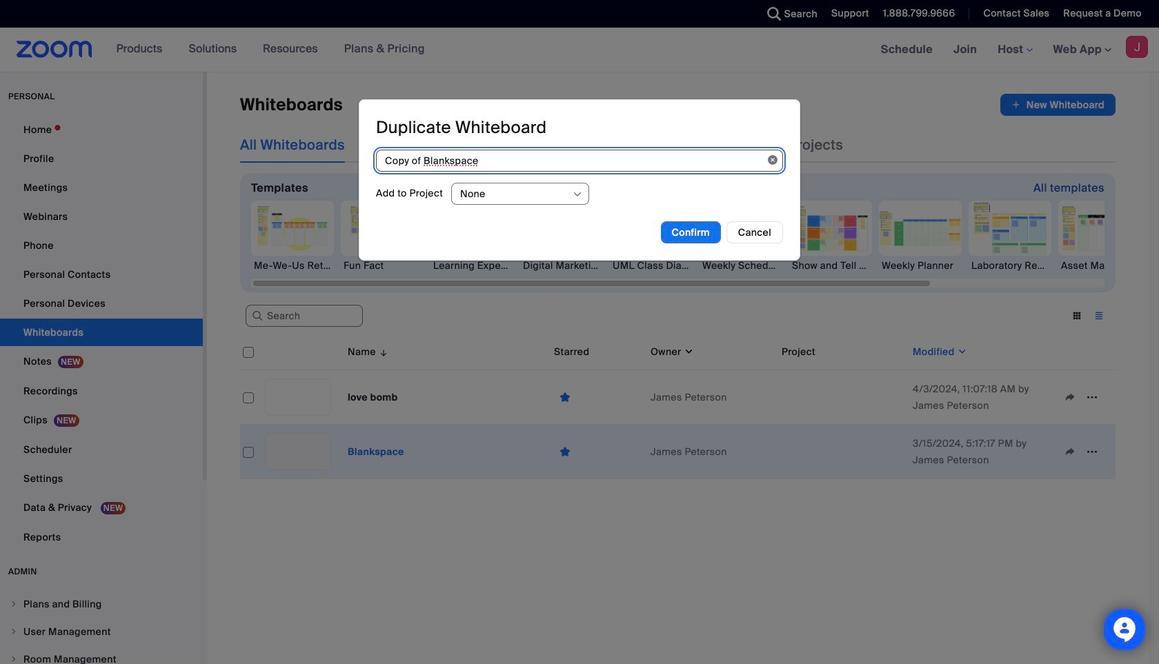 Task type: locate. For each thing, give the bounding box(es) containing it.
laboratory report element
[[969, 259, 1052, 273]]

personal menu menu
[[0, 116, 203, 553]]

2 cell from the top
[[776, 425, 907, 480]]

application
[[1000, 94, 1116, 116], [240, 334, 1126, 490], [554, 387, 640, 408], [554, 441, 640, 463]]

product information navigation
[[106, 28, 435, 72]]

thumbnail of love bomb image
[[266, 379, 330, 415]]

tabs of all whiteboard page tab list
[[240, 127, 843, 163]]

digital marketing canvas element
[[520, 259, 603, 273]]

banner
[[0, 28, 1159, 72]]

dialog
[[359, 100, 800, 261]]

arrow down image
[[376, 344, 389, 360]]

thumbnail of blankspace image
[[266, 434, 330, 470]]

cell
[[776, 371, 907, 425], [776, 425, 907, 480]]

blankspace, modified at mar 15, 2024 by james peterson, link image
[[265, 433, 331, 471]]

asset management element
[[1058, 259, 1141, 273]]

heading
[[376, 117, 547, 138]]

1 cell from the top
[[776, 371, 907, 425]]

learning experience canvas element
[[431, 259, 513, 273]]

grid mode, not selected image
[[1066, 310, 1088, 322]]

Whiteboard Title text field
[[376, 150, 783, 172]]

cell for love bomb element
[[776, 371, 907, 425]]



Task type: vqa. For each thing, say whether or not it's contained in the screenshot.
SEARCH "text field"
yes



Task type: describe. For each thing, give the bounding box(es) containing it.
love bomb element
[[348, 391, 398, 404]]

cell for blankspace 'element'
[[776, 425, 907, 480]]

me-we-us retrospective element
[[251, 259, 334, 273]]

blankspace element
[[348, 446, 404, 458]]

weekly schedule element
[[700, 259, 782, 273]]

fun fact element
[[341, 259, 424, 273]]

admin menu menu
[[0, 591, 203, 664]]

meetings navigation
[[871, 28, 1159, 72]]

Search text field
[[246, 305, 363, 327]]

show and tell with a twist element
[[789, 259, 872, 273]]

uml class diagram element
[[610, 259, 693, 273]]

list mode, selected image
[[1088, 310, 1110, 322]]

weekly planner element
[[879, 259, 962, 273]]



